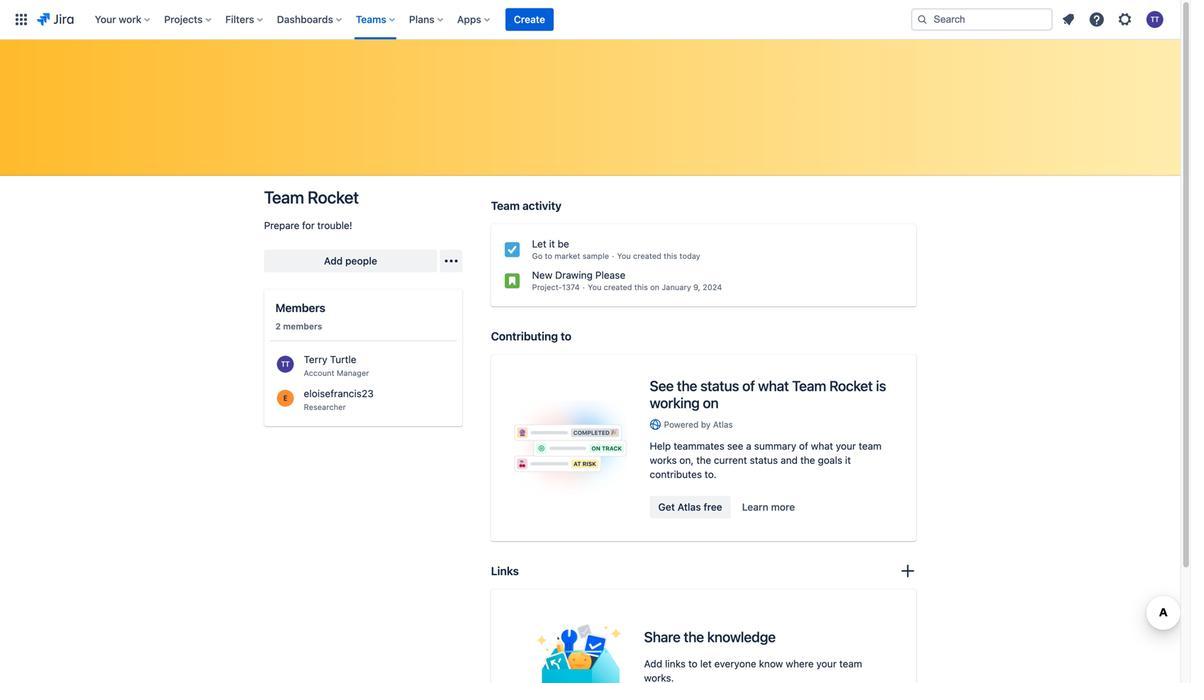 Task type: vqa. For each thing, say whether or not it's contained in the screenshot.
2023
no



Task type: describe. For each thing, give the bounding box(es) containing it.
your
[[95, 13, 116, 25]]

manager
[[337, 369, 369, 378]]

0 vertical spatial rocket
[[308, 187, 359, 207]]

filters
[[225, 13, 254, 25]]

what inside help teammates see a summary of what your team works on, the current status and the goals it contributes to.
[[811, 440, 834, 452]]

free
[[704, 501, 723, 513]]

settings image
[[1117, 11, 1134, 28]]

what inside see the status of what team rocket is working on
[[759, 377, 789, 394]]

it inside help teammates see a summary of what your team works on, the current status and the goals it contributes to.
[[846, 454, 851, 466]]

work
[[119, 13, 142, 25]]

you for you created this today
[[618, 251, 631, 261]]

Search field
[[912, 8, 1053, 31]]

researcher
[[304, 403, 346, 412]]

terry
[[304, 354, 328, 365]]

you created this today
[[618, 251, 701, 261]]

teammates
[[674, 440, 725, 452]]

dashboards button
[[273, 8, 348, 31]]

dashboards
[[277, 13, 333, 25]]

links
[[665, 658, 686, 670]]

9,
[[694, 283, 701, 292]]

people
[[346, 255, 377, 267]]

rocket inside see the status of what team rocket is working on
[[830, 377, 873, 394]]

1374
[[562, 283, 580, 292]]

members 2 members
[[276, 301, 326, 331]]

new
[[532, 269, 553, 281]]

links
[[491, 564, 519, 578]]

members
[[283, 321, 322, 331]]

teams button
[[352, 8, 401, 31]]

of inside see the status of what team rocket is working on
[[743, 377, 755, 394]]

the inside see the status of what team rocket is working on
[[677, 377, 698, 394]]

2024
[[703, 283, 723, 292]]

share
[[644, 629, 681, 645]]

add people button
[[264, 250, 437, 272]]

contributing to
[[491, 330, 572, 343]]

learn more button
[[734, 496, 804, 519]]

this for on
[[635, 283, 648, 292]]

team rocket
[[264, 187, 359, 207]]

let
[[701, 658, 712, 670]]

status inside see the status of what team rocket is working on
[[701, 377, 740, 394]]

prepare for trouble!
[[264, 220, 352, 231]]

filters button
[[221, 8, 269, 31]]

contributing
[[491, 330, 558, 343]]

0 horizontal spatial on
[[651, 283, 660, 292]]

team activity
[[491, 199, 562, 212]]

team for help teammates see a summary of what your team works on, the current status and the goals it contributes to.
[[859, 440, 882, 452]]

on inside see the status of what team rocket is working on
[[703, 394, 719, 411]]

add links to let everyone know where your team works.
[[644, 658, 863, 683]]

your for where
[[817, 658, 837, 670]]

help teammates see a summary of what your team works on, the current status and the goals it contributes to.
[[650, 440, 882, 480]]

you created this on january 9, 2024
[[588, 283, 723, 292]]

projects button
[[160, 8, 217, 31]]

prepare
[[264, 220, 300, 231]]

team for add links to let everyone know where your team works.
[[840, 658, 863, 670]]

of inside help teammates see a summary of what your team works on, the current status and the goals it contributes to.
[[800, 440, 809, 452]]

works
[[650, 454, 677, 466]]

get atlas free
[[659, 501, 723, 513]]

activity
[[523, 199, 562, 212]]

actions image
[[443, 253, 460, 270]]

terry turtle button
[[304, 353, 452, 367]]

new drawing please
[[532, 269, 626, 281]]

is
[[877, 377, 887, 394]]

plans
[[409, 13, 435, 25]]

add people
[[324, 255, 377, 267]]

add link image
[[900, 563, 917, 580]]

to.
[[705, 469, 717, 480]]

add for add links to let everyone know where your team works.
[[644, 658, 663, 670]]

market
[[555, 251, 581, 261]]

by
[[701, 420, 711, 430]]

where
[[786, 658, 814, 670]]

add for add people
[[324, 255, 343, 267]]

the down teammates
[[697, 454, 712, 466]]

current
[[714, 454, 748, 466]]

for
[[302, 220, 315, 231]]

be
[[558, 238, 570, 250]]

team for team activity
[[491, 199, 520, 212]]

the up the let
[[684, 629, 704, 645]]

team inside see the status of what team rocket is working on
[[793, 377, 827, 394]]

teams
[[356, 13, 387, 25]]

get atlas free button
[[650, 496, 731, 519]]

to inside add links to let everyone know where your team works.
[[689, 658, 698, 670]]

create
[[514, 13, 545, 25]]

0 vertical spatial atlas
[[713, 420, 733, 430]]

help image
[[1089, 11, 1106, 28]]

2
[[276, 321, 281, 331]]

see
[[650, 377, 674, 394]]

apps
[[457, 13, 482, 25]]



Task type: locate. For each thing, give the bounding box(es) containing it.
1 horizontal spatial rocket
[[830, 377, 873, 394]]

search image
[[917, 14, 929, 25]]

1 vertical spatial what
[[811, 440, 834, 452]]

this for today
[[664, 251, 678, 261]]

on left january
[[651, 283, 660, 292]]

notifications image
[[1061, 11, 1078, 28]]

everyone
[[715, 658, 757, 670]]

created for you created this today
[[634, 251, 662, 261]]

this left january
[[635, 283, 648, 292]]

on up by
[[703, 394, 719, 411]]

account
[[304, 369, 335, 378]]

plans button
[[405, 8, 449, 31]]

powered by atlas
[[664, 420, 733, 430]]

0 horizontal spatial what
[[759, 377, 789, 394]]

the up working
[[677, 377, 698, 394]]

0 vertical spatial of
[[743, 377, 755, 394]]

1 vertical spatial it
[[846, 454, 851, 466]]

of up powered by atlas link
[[743, 377, 755, 394]]

rocket up the trouble!
[[308, 187, 359, 207]]

add left people
[[324, 255, 343, 267]]

works.
[[644, 672, 674, 683]]

1 vertical spatial atlas
[[678, 501, 701, 513]]

powered
[[664, 420, 699, 430]]

you
[[618, 251, 631, 261], [588, 283, 602, 292]]

rocket left is
[[830, 377, 873, 394]]

to right go
[[545, 251, 553, 261]]

1 horizontal spatial of
[[800, 440, 809, 452]]

2 horizontal spatial team
[[793, 377, 827, 394]]

group
[[650, 496, 804, 519]]

created
[[634, 251, 662, 261], [604, 283, 632, 292]]

to for go
[[545, 251, 553, 261]]

created up you created this on january 9, 2024
[[634, 251, 662, 261]]

add inside add links to let everyone know where your team works.
[[644, 658, 663, 670]]

status up by
[[701, 377, 740, 394]]

0 vertical spatial team
[[859, 440, 882, 452]]

share the knowledge
[[644, 629, 776, 645]]

it right "goals"
[[846, 454, 851, 466]]

your right where
[[817, 658, 837, 670]]

knowledge
[[708, 629, 776, 645]]

your profile and settings image
[[1147, 11, 1164, 28]]

1 vertical spatial created
[[604, 283, 632, 292]]

your work button
[[91, 8, 156, 31]]

2 vertical spatial to
[[689, 658, 698, 670]]

0 vertical spatial it
[[549, 238, 555, 250]]

of right summary
[[800, 440, 809, 452]]

1 horizontal spatial add
[[644, 658, 663, 670]]

working
[[650, 394, 700, 411]]

atlas inside "button"
[[678, 501, 701, 513]]

1 vertical spatial of
[[800, 440, 809, 452]]

to right contributing
[[561, 330, 572, 343]]

group containing get atlas free
[[650, 496, 804, 519]]

go
[[532, 251, 543, 261]]

let
[[532, 238, 547, 250]]

project-
[[532, 283, 562, 292]]

status inside help teammates see a summary of what your team works on, the current status and the goals it contributes to.
[[750, 454, 778, 466]]

0 vertical spatial what
[[759, 377, 789, 394]]

today
[[680, 251, 701, 261]]

2 horizontal spatial to
[[689, 658, 698, 670]]

0 horizontal spatial add
[[324, 255, 343, 267]]

team up prepare at the top left
[[264, 187, 304, 207]]

contributes
[[650, 469, 702, 480]]

created for you created this on january 9, 2024
[[604, 283, 632, 292]]

team
[[264, 187, 304, 207], [491, 199, 520, 212], [793, 377, 827, 394]]

create button
[[506, 8, 554, 31]]

of
[[743, 377, 755, 394], [800, 440, 809, 452]]

your up "goals"
[[836, 440, 857, 452]]

your inside add links to let everyone know where your team works.
[[817, 658, 837, 670]]

1 vertical spatial status
[[750, 454, 778, 466]]

0 vertical spatial status
[[701, 377, 740, 394]]

add
[[324, 255, 343, 267], [644, 658, 663, 670]]

0 horizontal spatial created
[[604, 283, 632, 292]]

team up powered by atlas link
[[793, 377, 827, 394]]

learn more
[[743, 501, 795, 513]]

0 vertical spatial you
[[618, 251, 631, 261]]

eloisefrancis23
[[304, 388, 374, 399]]

january
[[662, 283, 692, 292]]

to left the let
[[689, 658, 698, 670]]

0 horizontal spatial you
[[588, 283, 602, 292]]

1 vertical spatial on
[[703, 394, 719, 411]]

atlas image
[[650, 419, 662, 430]]

atlas right by
[[713, 420, 733, 430]]

jira image
[[37, 11, 74, 28], [37, 11, 74, 28]]

1 horizontal spatial this
[[664, 251, 678, 261]]

status down summary
[[750, 454, 778, 466]]

primary element
[[9, 0, 900, 39]]

1 horizontal spatial it
[[846, 454, 851, 466]]

more information about this user image
[[277, 390, 294, 407]]

what
[[759, 377, 789, 394], [811, 440, 834, 452]]

1 vertical spatial your
[[817, 658, 837, 670]]

terry turtle account manager
[[304, 354, 369, 378]]

this
[[664, 251, 678, 261], [635, 283, 648, 292]]

get
[[659, 501, 675, 513]]

the
[[677, 377, 698, 394], [697, 454, 712, 466], [801, 454, 816, 466], [684, 629, 704, 645]]

0 horizontal spatial this
[[635, 283, 648, 292]]

you for you created this on january 9, 2024
[[588, 283, 602, 292]]

goals
[[818, 454, 843, 466]]

sample
[[583, 251, 609, 261]]

team inside add links to let everyone know where your team works.
[[840, 658, 863, 670]]

your work
[[95, 13, 142, 25]]

go to market sample
[[532, 251, 609, 261]]

0 horizontal spatial of
[[743, 377, 755, 394]]

team left "activity"
[[491, 199, 520, 212]]

team right where
[[840, 658, 863, 670]]

drawing
[[556, 269, 593, 281]]

see the status of what team rocket is working on
[[650, 377, 887, 411]]

turtle
[[330, 354, 357, 365]]

to for contributing
[[561, 330, 572, 343]]

what up powered by atlas link
[[759, 377, 789, 394]]

a
[[747, 440, 752, 452]]

atlas right get
[[678, 501, 701, 513]]

1 horizontal spatial you
[[618, 251, 631, 261]]

your for what
[[836, 440, 857, 452]]

0 horizontal spatial status
[[701, 377, 740, 394]]

team for team rocket
[[264, 187, 304, 207]]

0 vertical spatial your
[[836, 440, 857, 452]]

it left be
[[549, 238, 555, 250]]

banner containing your work
[[0, 0, 1181, 40]]

rocket
[[308, 187, 359, 207], [830, 377, 873, 394]]

1 vertical spatial add
[[644, 658, 663, 670]]

team down is
[[859, 440, 882, 452]]

and
[[781, 454, 798, 466]]

1 horizontal spatial atlas
[[713, 420, 733, 430]]

appswitcher icon image
[[13, 11, 30, 28]]

1 horizontal spatial created
[[634, 251, 662, 261]]

it
[[549, 238, 555, 250], [846, 454, 851, 466]]

add up works.
[[644, 658, 663, 670]]

the right 'and'
[[801, 454, 816, 466]]

what up "goals"
[[811, 440, 834, 452]]

1 horizontal spatial status
[[750, 454, 778, 466]]

to
[[545, 251, 553, 261], [561, 330, 572, 343], [689, 658, 698, 670]]

0 vertical spatial this
[[664, 251, 678, 261]]

help
[[650, 440, 671, 452]]

you down please
[[588, 283, 602, 292]]

1 horizontal spatial on
[[703, 394, 719, 411]]

0 horizontal spatial it
[[549, 238, 555, 250]]

your inside help teammates see a summary of what your team works on, the current status and the goals it contributes to.
[[836, 440, 857, 452]]

add inside button
[[324, 255, 343, 267]]

status
[[701, 377, 740, 394], [750, 454, 778, 466]]

1 vertical spatial team
[[840, 658, 863, 670]]

summary
[[755, 440, 797, 452]]

1 vertical spatial to
[[561, 330, 572, 343]]

team inside help teammates see a summary of what your team works on, the current status and the goals it contributes to.
[[859, 440, 882, 452]]

1 horizontal spatial what
[[811, 440, 834, 452]]

banner
[[0, 0, 1181, 40]]

team
[[859, 440, 882, 452], [840, 658, 863, 670]]

see
[[728, 440, 744, 452]]

atlas
[[713, 420, 733, 430], [678, 501, 701, 513]]

created down please
[[604, 283, 632, 292]]

let it be
[[532, 238, 570, 250]]

eloisefrancis23 button
[[304, 387, 452, 401]]

0 vertical spatial to
[[545, 251, 553, 261]]

members
[[276, 301, 326, 315]]

your
[[836, 440, 857, 452], [817, 658, 837, 670]]

0 vertical spatial on
[[651, 283, 660, 292]]

1 horizontal spatial to
[[561, 330, 572, 343]]

powered by atlas link
[[650, 419, 894, 431]]

this left today
[[664, 251, 678, 261]]

trouble!
[[317, 220, 352, 231]]

please
[[596, 269, 626, 281]]

0 vertical spatial created
[[634, 251, 662, 261]]

0 horizontal spatial team
[[264, 187, 304, 207]]

know
[[759, 658, 784, 670]]

project-1374
[[532, 283, 580, 292]]

you up please
[[618, 251, 631, 261]]

1 vertical spatial you
[[588, 283, 602, 292]]

1 horizontal spatial team
[[491, 199, 520, 212]]

0 horizontal spatial atlas
[[678, 501, 701, 513]]

apps button
[[453, 8, 496, 31]]

0 horizontal spatial rocket
[[308, 187, 359, 207]]

on,
[[680, 454, 694, 466]]

eloisefrancis23 researcher
[[304, 388, 374, 412]]

1 vertical spatial this
[[635, 283, 648, 292]]

learn
[[743, 501, 769, 513]]

more information about this user image
[[277, 356, 294, 373]]

projects
[[164, 13, 203, 25]]

1 vertical spatial rocket
[[830, 377, 873, 394]]

0 horizontal spatial to
[[545, 251, 553, 261]]

more
[[771, 501, 795, 513]]

0 vertical spatial add
[[324, 255, 343, 267]]



